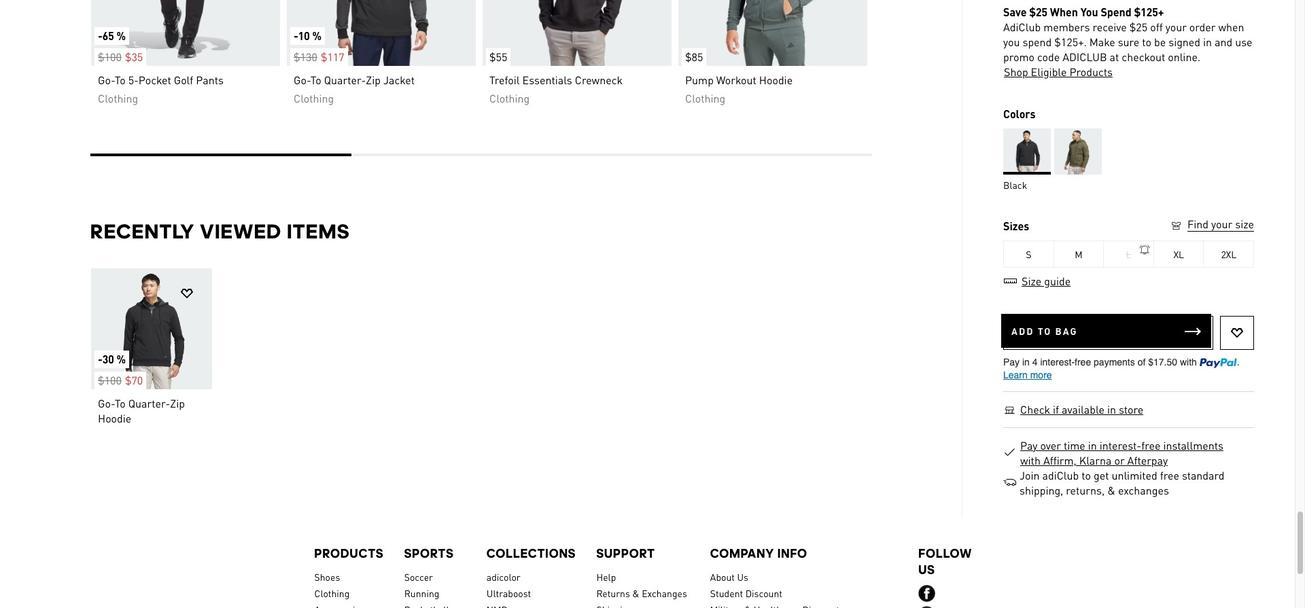 Task type: vqa. For each thing, say whether or not it's contained in the screenshot.
$35
yes



Task type: locate. For each thing, give the bounding box(es) containing it.
1 vertical spatial &
[[633, 588, 640, 600]]

join
[[1020, 469, 1040, 483]]

0 vertical spatial to
[[1143, 35, 1152, 49]]

list
[[90, 0, 872, 132]]

quarter- inside go-to quarter-zip hoodie
[[128, 396, 170, 411]]

student discount link
[[711, 585, 899, 602]]

to inside go-to quarter-zip hoodie
[[114, 396, 125, 411]]

your
[[1166, 20, 1187, 34], [1212, 217, 1233, 231]]

exchanges
[[642, 588, 687, 600]]

$100 inside -65 % $100 $35
[[98, 50, 121, 64]]

interest-
[[1100, 439, 1142, 453]]

in up klarna at the right of the page
[[1089, 439, 1097, 453]]

sure
[[1118, 35, 1140, 49]]

% inside -65 % $100 $35
[[116, 29, 125, 43]]

2 horizontal spatial in
[[1204, 35, 1213, 49]]

1 vertical spatial $100
[[98, 373, 121, 388]]

free down afterpay
[[1161, 469, 1180, 483]]

go- for go-to 5-pocket golf pants
[[98, 73, 114, 87]]

soccer link
[[404, 569, 466, 585]]

add to bag button
[[1002, 314, 1212, 348]]

0 vertical spatial quarter-
[[324, 73, 366, 87]]

your inside save $25 when you spend $125+ adiclub members receive $25 off your order when you spend $125+. make sure to be signed in and use promo code adiclub at checkout online. shop eligible products
[[1166, 20, 1187, 34]]

1 horizontal spatial your
[[1212, 217, 1233, 231]]

1 horizontal spatial quarter-
[[324, 73, 366, 87]]

your inside "button"
[[1212, 217, 1233, 231]]

- inside -10 % $130 $117
[[293, 29, 298, 43]]

go- inside go-to quarter-zip jacket clothing
[[293, 73, 310, 87]]

l
[[1126, 248, 1132, 260]]

pay over time in interest-free installments with affirm, klarna or afterpay link
[[1020, 439, 1246, 469]]

1 horizontal spatial hoodie
[[759, 73, 793, 87]]

go-to quarter-zip hoodie
[[98, 396, 185, 426]]

1 horizontal spatial to
[[1143, 35, 1152, 49]]

$55 link
[[482, 0, 672, 66]]

about us student discount
[[711, 571, 783, 600]]

klarna
[[1080, 454, 1112, 468]]

ultraboost link
[[487, 585, 576, 602]]

to inside go-to quarter-zip jacket clothing
[[310, 73, 321, 87]]

free inside pay over time in interest-free installments with affirm, klarna or afterpay
[[1142, 439, 1161, 453]]

to up returns, at the right of the page
[[1082, 469, 1091, 483]]

your left the size
[[1212, 217, 1233, 231]]

1 vertical spatial hoodie
[[98, 411, 131, 426]]

product color: olive strata image
[[1055, 129, 1102, 175]]

$35
[[125, 50, 143, 64]]

be
[[1155, 35, 1166, 49]]

1 horizontal spatial &
[[1108, 483, 1116, 498]]

$25 up sure
[[1130, 20, 1148, 34]]

1 vertical spatial zip
[[170, 396, 185, 411]]

receive
[[1093, 20, 1127, 34]]

items
[[287, 220, 350, 243]]

to
[[114, 73, 125, 87], [310, 73, 321, 87], [1038, 325, 1052, 337], [114, 396, 125, 411]]

pay over time in interest-free installments with affirm, klarna or afterpay
[[1021, 439, 1224, 468]]

hoodie down the $70
[[98, 411, 131, 426]]

in left the store
[[1108, 403, 1117, 417]]

add to bag
[[1012, 325, 1078, 337]]

$125+
[[1135, 5, 1164, 19]]

join adiclub to get unlimited free standard shipping, returns, & exchanges
[[1020, 469, 1225, 498]]

1 horizontal spatial in
[[1108, 403, 1117, 417]]

zip inside go-to quarter-zip hoodie
[[170, 396, 185, 411]]

0 vertical spatial in
[[1204, 35, 1213, 49]]

1 vertical spatial free
[[1161, 469, 1180, 483]]

- for 10
[[293, 29, 298, 43]]

help returns & exchanges
[[597, 571, 687, 600]]

go- down $130
[[293, 73, 310, 87]]

$130
[[293, 50, 317, 64]]

% for -65 %
[[116, 29, 125, 43]]

$100 down the 65 at top
[[98, 50, 121, 64]]

m button
[[1054, 241, 1104, 268]]

1 horizontal spatial zip
[[366, 73, 380, 87]]

shipping,
[[1020, 483, 1064, 498]]

zip inside go-to quarter-zip jacket clothing
[[366, 73, 380, 87]]

-65 % $100 $35
[[98, 29, 143, 64]]

1 vertical spatial to
[[1082, 469, 1091, 483]]

& down "help" link
[[633, 588, 640, 600]]

to left bag
[[1038, 325, 1052, 337]]

free for interest-
[[1142, 439, 1161, 453]]

hoodie right workout
[[759, 73, 793, 87]]

0 vertical spatial $25
[[1030, 5, 1048, 19]]

zip
[[366, 73, 380, 87], [170, 396, 185, 411]]

0 vertical spatial free
[[1142, 439, 1161, 453]]

$100
[[98, 50, 121, 64], [98, 373, 121, 388]]

promo
[[1004, 50, 1035, 64]]

go- inside go-to quarter-zip hoodie
[[98, 396, 114, 411]]

adicolor
[[487, 571, 521, 583]]

viewed
[[200, 220, 282, 243]]

product color: black image
[[1004, 129, 1051, 175]]

quarter- down $117
[[324, 73, 366, 87]]

% right 30
[[116, 352, 125, 367]]

scrollbar
[[90, 154, 872, 159]]

% inside -30 % $100 $70
[[116, 352, 125, 367]]

ultraboost
[[487, 588, 531, 600]]

1 vertical spatial your
[[1212, 217, 1233, 231]]

0 horizontal spatial &
[[633, 588, 640, 600]]

to down $130
[[310, 73, 321, 87]]

shop eligible products link
[[1004, 65, 1114, 80]]

clothing down pump
[[685, 91, 725, 105]]

in inside button
[[1108, 403, 1117, 417]]

colors
[[1004, 107, 1036, 121]]

quarter- inside go-to quarter-zip jacket clothing
[[324, 73, 366, 87]]

0 vertical spatial zip
[[366, 73, 380, 87]]

in
[[1204, 35, 1213, 49], [1108, 403, 1117, 417], [1089, 439, 1097, 453]]

collections
[[487, 547, 576, 561]]

hoodie inside pump workout hoodie clothing
[[759, 73, 793, 87]]

go-to quarter-zip jacket clothing
[[293, 73, 414, 105]]

1 vertical spatial $25
[[1130, 20, 1148, 34]]

1 vertical spatial quarter-
[[128, 396, 170, 411]]

clothing down trefoil
[[489, 91, 530, 105]]

shoes link
[[315, 569, 384, 585]]

1 $100 from the top
[[98, 50, 121, 64]]

members
[[1044, 20, 1090, 34]]

2xl
[[1222, 248, 1237, 260]]

find
[[1188, 217, 1209, 231]]

0 horizontal spatial your
[[1166, 20, 1187, 34]]

clothing down 5-
[[98, 91, 138, 105]]

to for go-to 5-pocket golf pants clothing
[[114, 73, 125, 87]]

or
[[1115, 454, 1125, 468]]

go-to 5-pocket golf pants clothing
[[98, 73, 223, 105]]

help
[[597, 571, 616, 583]]

when
[[1219, 20, 1245, 34]]

to inside button
[[1038, 325, 1052, 337]]

2 $100 from the top
[[98, 373, 121, 388]]

to inside go-to 5-pocket golf pants clothing
[[114, 73, 125, 87]]

go- left 5-
[[98, 73, 114, 87]]

clothing down $130
[[293, 91, 334, 105]]

online.
[[1168, 50, 1201, 64]]

go-to quarter-zip hoodie link
[[98, 396, 212, 426]]

0 horizontal spatial zip
[[170, 396, 185, 411]]

0 horizontal spatial $25
[[1030, 5, 1048, 19]]

free up afterpay
[[1142, 439, 1161, 453]]

free inside join adiclub to get unlimited free standard shipping, returns, & exchanges
[[1161, 469, 1180, 483]]

0 horizontal spatial hoodie
[[98, 411, 131, 426]]

check if available in store
[[1021, 403, 1144, 417]]

save
[[1004, 5, 1027, 19]]

help link
[[597, 569, 690, 585]]

% right the 65 at top
[[116, 29, 125, 43]]

find your size image
[[1170, 220, 1183, 233]]

to inside join adiclub to get unlimited free standard shipping, returns, & exchanges
[[1082, 469, 1091, 483]]

% inside -10 % $130 $117
[[312, 29, 321, 43]]

0 horizontal spatial in
[[1089, 439, 1097, 453]]

- inside -65 % $100 $35
[[98, 29, 102, 43]]

-30 % $100 $70
[[98, 352, 143, 388]]

to left be
[[1143, 35, 1152, 49]]

0 horizontal spatial quarter-
[[128, 396, 170, 411]]

go- inside go-to 5-pocket golf pants clothing
[[98, 73, 114, 87]]

your up the signed
[[1166, 20, 1187, 34]]

exchanges
[[1119, 483, 1170, 498]]

to down the $70
[[114, 396, 125, 411]]

1 vertical spatial in
[[1108, 403, 1117, 417]]

us
[[737, 571, 749, 583]]

0 vertical spatial hoodie
[[759, 73, 793, 87]]

$125+.
[[1055, 35, 1087, 49]]

30
[[102, 352, 114, 367]]

to left 5-
[[114, 73, 125, 87]]

0 vertical spatial your
[[1166, 20, 1187, 34]]

$100 inside -30 % $100 $70
[[98, 373, 121, 388]]

& down get
[[1108, 483, 1116, 498]]

s
[[1026, 248, 1032, 260]]

clothing inside go-to 5-pocket golf pants clothing
[[98, 91, 138, 105]]

shop
[[1004, 65, 1029, 79]]

- inside -30 % $100 $70
[[98, 352, 102, 367]]

to
[[1143, 35, 1152, 49], [1082, 469, 1091, 483]]

in inside pay over time in interest-free installments with affirm, klarna or afterpay
[[1089, 439, 1097, 453]]

order
[[1190, 20, 1216, 34]]

save $25 when you spend $125+ adiclub members receive $25 off your order when you spend $125+. make sure to be signed in and use promo code adiclub at checkout online. shop eligible products
[[1004, 5, 1253, 79]]

% for -30 %
[[116, 352, 125, 367]]

in down order
[[1204, 35, 1213, 49]]

adicolor link
[[487, 569, 576, 585]]

quarter- down the $70
[[128, 396, 170, 411]]

0 horizontal spatial to
[[1082, 469, 1091, 483]]

xl
[[1174, 248, 1184, 260]]

us
[[919, 563, 936, 577]]

$25 up adiclub
[[1030, 5, 1048, 19]]

go- down -30 % $100 $70
[[98, 396, 114, 411]]

2 vertical spatial in
[[1089, 439, 1097, 453]]

$100 down 30
[[98, 373, 121, 388]]

quarter- for jacket
[[324, 73, 366, 87]]

0 vertical spatial &
[[1108, 483, 1116, 498]]

pump workout hoodie clothing
[[685, 73, 793, 105]]

find your size button
[[1170, 217, 1255, 234]]

% right 10
[[312, 29, 321, 43]]

%
[[116, 29, 125, 43], [312, 29, 321, 43], [116, 352, 125, 367]]

to for add to bag
[[1038, 325, 1052, 337]]

spend
[[1101, 5, 1132, 19]]

size
[[1236, 217, 1255, 231]]

free
[[1142, 439, 1161, 453], [1161, 469, 1180, 483]]

free for unlimited
[[1161, 469, 1180, 483]]

0 vertical spatial $100
[[98, 50, 121, 64]]

when
[[1050, 5, 1079, 19]]



Task type: describe. For each thing, give the bounding box(es) containing it.
list containing -65 %
[[90, 0, 872, 132]]

adiclub
[[1063, 50, 1107, 64]]

$85 link
[[678, 0, 867, 66]]

in for interest-
[[1089, 439, 1097, 453]]

support
[[597, 547, 655, 561]]

eligible
[[1031, 65, 1067, 79]]

pay
[[1021, 439, 1038, 453]]

you
[[1004, 35, 1020, 49]]

workout
[[716, 73, 756, 87]]

standard
[[1182, 469, 1225, 483]]

l button
[[1104, 241, 1155, 268]]

soccer
[[404, 571, 433, 583]]

products
[[315, 547, 384, 561]]

& inside join adiclub to get unlimited free standard shipping, returns, & exchanges
[[1108, 483, 1116, 498]]

clothing inside go-to quarter-zip jacket clothing
[[293, 91, 334, 105]]

m
[[1075, 248, 1083, 260]]

to for go-to quarter-zip jacket clothing
[[310, 73, 321, 87]]

zip for go-to quarter-zip hoodie
[[170, 396, 185, 411]]

shoes clothing
[[315, 571, 350, 600]]

sports
[[404, 547, 454, 561]]

spend
[[1023, 35, 1052, 49]]

- for 65
[[98, 29, 102, 43]]

in inside save $25 when you spend $125+ adiclub members receive $25 off your order when you spend $125+. make sure to be signed in and use promo code adiclub at checkout online. shop eligible products
[[1204, 35, 1213, 49]]

go-to 5-pocket golf pants image
[[91, 0, 280, 66]]

% for -10 %
[[312, 29, 321, 43]]

pants
[[196, 73, 223, 87]]

to inside save $25 when you spend $125+ adiclub members receive $25 off your order when you spend $125+. make sure to be signed in and use promo code adiclub at checkout online. shop eligible products
[[1143, 35, 1152, 49]]

off
[[1151, 20, 1163, 34]]

pump
[[685, 73, 714, 87]]

find your size
[[1188, 217, 1255, 231]]

installments
[[1164, 439, 1224, 453]]

black
[[1004, 179, 1028, 191]]

to for go-to quarter-zip hoodie
[[114, 396, 125, 411]]

pump workout hoodie image
[[678, 0, 867, 66]]

products
[[1070, 65, 1113, 79]]

checkout
[[1122, 50, 1166, 64]]

check if available in store button
[[1020, 403, 1145, 418]]

10
[[298, 29, 310, 43]]

running
[[404, 588, 440, 600]]

you
[[1081, 5, 1099, 19]]

$100 for -30 % $100 $70
[[98, 373, 121, 388]]

golf
[[174, 73, 193, 87]]

go-to quarter-zip jacket image
[[287, 0, 476, 66]]

hoodie inside go-to quarter-zip hoodie
[[98, 411, 131, 426]]

clothing inside pump workout hoodie clothing
[[685, 91, 725, 105]]

clothing down "shoes"
[[315, 588, 350, 600]]

jacket
[[383, 73, 414, 87]]

$100 for -65 % $100 $35
[[98, 50, 121, 64]]

$117
[[321, 50, 344, 64]]

affirm,
[[1044, 454, 1077, 468]]

signed
[[1169, 35, 1201, 49]]

bag
[[1056, 325, 1078, 337]]

& inside help returns & exchanges
[[633, 588, 640, 600]]

adiclub
[[1004, 20, 1041, 34]]

-10 % $130 $117
[[293, 29, 344, 64]]

time
[[1064, 439, 1086, 453]]

$55
[[489, 50, 507, 64]]

quarter- for hoodie
[[128, 396, 170, 411]]

code
[[1038, 50, 1060, 64]]

company
[[711, 547, 775, 561]]

$85
[[685, 50, 703, 64]]

afterpay
[[1128, 454, 1168, 468]]

trefoil essentials crewneck clothing
[[489, 73, 623, 105]]

go-to quarter-zip hoodie image
[[91, 269, 212, 390]]

clothing inside trefoil essentials crewneck clothing
[[489, 91, 530, 105]]

sizes
[[1004, 219, 1030, 233]]

zip for go-to quarter-zip jacket clothing
[[366, 73, 380, 87]]

essentials
[[522, 73, 572, 87]]

adicolor ultraboost
[[487, 571, 531, 600]]

soccer running
[[404, 571, 440, 600]]

in for store
[[1108, 403, 1117, 417]]

pocket
[[138, 73, 171, 87]]

returns,
[[1066, 483, 1105, 498]]

2xl button
[[1205, 241, 1255, 268]]

check
[[1021, 403, 1051, 417]]

with
[[1021, 454, 1041, 468]]

over
[[1041, 439, 1061, 453]]

use
[[1236, 35, 1253, 49]]

trefoil essentials crewneck image
[[482, 0, 672, 66]]

at
[[1110, 50, 1120, 64]]

follow us
[[919, 547, 973, 577]]

1 horizontal spatial $25
[[1130, 20, 1148, 34]]

about us link
[[711, 569, 899, 585]]

go- for go-to quarter-zip jacket
[[293, 73, 310, 87]]

recently viewed items
[[90, 220, 350, 243]]

clothing link
[[315, 585, 384, 602]]

returns & exchanges link
[[597, 585, 690, 602]]

info
[[778, 547, 808, 561]]

guide
[[1045, 274, 1071, 288]]

follow
[[919, 547, 973, 561]]

if
[[1053, 403, 1060, 417]]

65
[[102, 29, 114, 43]]

and
[[1215, 35, 1233, 49]]

store
[[1119, 403, 1144, 417]]

xl button
[[1155, 241, 1205, 268]]

- for 30
[[98, 352, 102, 367]]



